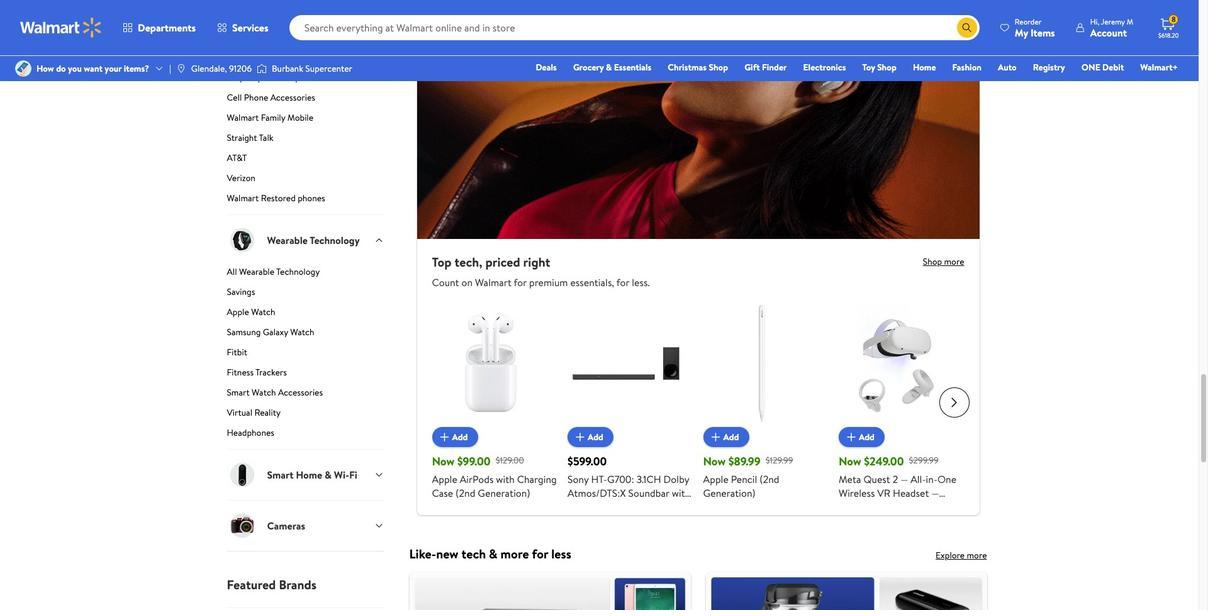 Task type: vqa. For each thing, say whether or not it's contained in the screenshot.
'WALMART RESTORED PHONES'
yes



Task type: describe. For each thing, give the bounding box(es) containing it.
add for $89.99
[[724, 431, 739, 443]]

tech
[[462, 545, 486, 562]]

& right tech
[[489, 545, 498, 562]]

explore
[[936, 549, 965, 562]]

fashion link
[[947, 60, 988, 74]]

Search search field
[[289, 15, 980, 40]]

walmart+
[[1141, 61, 1178, 74]]

auto
[[998, 61, 1017, 74]]

$599.00 group
[[568, 305, 693, 514]]

fitness
[[227, 367, 254, 379]]

all-
[[911, 472, 926, 486]]

restored
[[261, 192, 296, 205]]

walmart for walmart family mobile
[[227, 112, 259, 124]]

trackers
[[256, 367, 287, 379]]

home inside dropdown button
[[296, 468, 322, 482]]

services
[[232, 21, 269, 35]]

case
[[432, 486, 453, 500]]

5g phones link
[[227, 11, 384, 29]]

departments
[[138, 21, 196, 35]]

debit
[[1103, 61, 1124, 74]]

$129.00
[[496, 455, 524, 467]]

fi
[[349, 468, 357, 482]]

unlocked phones link
[[227, 31, 384, 49]]

8 $618.20
[[1159, 14, 1179, 40]]

fitness trackers
[[227, 367, 287, 379]]

straight talk
[[227, 132, 274, 144]]

now $99.00 group
[[432, 305, 558, 500]]

technology inside dropdown button
[[310, 234, 360, 248]]

 image for glendale, 91206
[[176, 64, 186, 74]]

1 horizontal spatial for
[[532, 545, 549, 562]]

shop more link
[[923, 255, 965, 269]]

home link
[[908, 60, 942, 74]]

now $89.99 $129.99 apple pencil (2nd generation)
[[703, 454, 794, 500]]

phones down verizon link
[[298, 192, 325, 205]]

5g
[[227, 11, 238, 24]]

featured
[[227, 577, 276, 594]]

$249.00
[[864, 454, 904, 469]]

now for now $249.00
[[839, 454, 862, 469]]

gift
[[745, 61, 760, 74]]

right
[[523, 253, 550, 270]]

cameras
[[267, 519, 305, 533]]

grocery & essentials link
[[568, 60, 657, 74]]

smart home & wi-fi button
[[227, 450, 384, 501]]

explore more link
[[936, 549, 987, 562]]

hi,
[[1091, 16, 1100, 27]]

walmart inside top tech, priced right list item
[[475, 275, 512, 289]]

shop for toy shop
[[878, 61, 897, 74]]

virtual
[[227, 407, 252, 419]]

walmart family mobile
[[227, 112, 314, 124]]

more for &
[[967, 549, 987, 562]]

1 vertical spatial technology
[[276, 266, 320, 278]]

2 horizontal spatial for
[[617, 275, 630, 289]]

technology inside $599.00 sony ht-g700: 3.1ch dolby atmos/dts:x soundbar with bluetooth technology
[[613, 500, 663, 514]]

you
[[68, 62, 82, 75]]

meta quest 2 — all-in-one wireless vr headset — 128gb image
[[839, 305, 956, 422]]

& inside dropdown button
[[325, 468, 332, 482]]

want
[[84, 62, 103, 75]]

now for now $89.99
[[703, 454, 726, 469]]

christmas shop
[[668, 61, 728, 74]]

generation) inside now $89.99 $129.99 apple pencil (2nd generation)
[[703, 486, 756, 500]]

(2nd inside now $99.00 $129.00 apple airpods with charging case (2nd generation)
[[456, 486, 476, 500]]

headphones link
[[227, 427, 384, 450]]

straight
[[227, 132, 257, 144]]

priced
[[486, 253, 520, 270]]

phones for unlocked
[[265, 31, 292, 44]]

add to cart image for sony
[[573, 430, 588, 445]]

glendale,
[[191, 62, 227, 75]]

at&t
[[227, 152, 247, 165]]

$99.00
[[457, 454, 491, 469]]

0 horizontal spatial —
[[901, 472, 909, 486]]

savings
[[227, 286, 255, 299]]

quest
[[864, 472, 891, 486]]

$599.00
[[568, 454, 607, 469]]

jeremy
[[1101, 16, 1125, 27]]

0 horizontal spatial apple
[[227, 306, 249, 319]]

deals
[[536, 61, 557, 74]]

now $249.00 group
[[839, 305, 965, 514]]

less.
[[632, 275, 650, 289]]

2
[[893, 472, 898, 486]]

search icon image
[[962, 23, 972, 33]]

accessories for smart watch accessories
[[278, 387, 323, 399]]

all wearable technology link
[[227, 266, 384, 284]]

christmas
[[668, 61, 707, 74]]

0 horizontal spatial more
[[501, 545, 529, 562]]

shop for christmas shop
[[709, 61, 728, 74]]

reorder
[[1015, 16, 1042, 27]]

phones for 5g
[[240, 11, 268, 24]]

m
[[1127, 16, 1134, 27]]

(2nd inside now $89.99 $129.99 apple pencil (2nd generation)
[[760, 472, 780, 486]]

smart for smart home & wi-fi
[[267, 468, 294, 482]]

brands
[[279, 577, 317, 594]]

now $249.00 $299.99 meta quest 2 — all-in-one wireless vr headset — 128gb
[[839, 454, 957, 514]]

add to cart image for $89.99
[[708, 430, 724, 445]]

apple pencil (2nd generation) image
[[703, 305, 821, 422]]

prepaid
[[227, 71, 256, 84]]

add for $249.00
[[859, 431, 875, 443]]

count
[[432, 275, 459, 289]]

top tech, priced right list item
[[409, 0, 987, 515]]

apple watch link
[[227, 306, 384, 324]]

reorder my items
[[1015, 16, 1055, 39]]

departments button
[[112, 13, 207, 43]]

headphones
[[227, 427, 274, 440]]

add button for sony
[[568, 427, 614, 447]]

services button
[[207, 13, 279, 43]]

deals link
[[530, 60, 563, 74]]

8
[[1172, 14, 1176, 25]]

straight talk link
[[227, 132, 384, 149]]

how
[[37, 62, 54, 75]]

tech,
[[455, 253, 483, 270]]

apple airpods with charging case (2nd generation) image
[[432, 305, 549, 422]]

christmas shop link
[[662, 60, 734, 74]]

top
[[432, 253, 452, 270]]

wearable technology button
[[227, 215, 384, 266]]

wearable technology
[[267, 234, 360, 248]]



Task type: locate. For each thing, give the bounding box(es) containing it.
list item
[[402, 573, 698, 611], [698, 573, 995, 611]]

1 horizontal spatial with
[[672, 486, 691, 500]]

128gb
[[839, 500, 867, 514]]

0 horizontal spatial for
[[514, 275, 527, 289]]

2 list item from the left
[[698, 573, 995, 611]]

wi-
[[334, 468, 349, 482]]

glendale, 91206
[[191, 62, 252, 75]]

smart down headphones link
[[267, 468, 294, 482]]

toy shop link
[[857, 60, 903, 74]]

at&t link
[[227, 152, 384, 170]]

now inside now $99.00 $129.00 apple airpods with charging case (2nd generation)
[[432, 454, 455, 469]]

1 vertical spatial walmart
[[227, 192, 259, 205]]

with down '$129.00'
[[496, 472, 515, 486]]

3.1ch
[[637, 472, 661, 486]]

add up $249.00
[[859, 431, 875, 443]]

premium
[[529, 275, 568, 289]]

accessories up mobile
[[270, 92, 315, 104]]

2 horizontal spatial apple
[[703, 472, 729, 486]]

apple left airpods on the bottom left of page
[[432, 472, 458, 486]]

how do you want your items?
[[37, 62, 149, 75]]

0 horizontal spatial with
[[496, 472, 515, 486]]

add to cart image up now $89.99 $129.99 apple pencil (2nd generation)
[[708, 430, 724, 445]]

now up 'meta'
[[839, 454, 862, 469]]

|
[[169, 62, 171, 75]]

shop inside top tech, priced right list item
[[923, 255, 942, 268]]

0 vertical spatial wearable
[[267, 234, 308, 248]]

add button
[[432, 427, 478, 447], [568, 427, 614, 447], [703, 427, 749, 447], [839, 427, 885, 447]]

0 vertical spatial smart
[[227, 387, 250, 399]]

1 horizontal spatial smart
[[267, 468, 294, 482]]

 image
[[15, 60, 31, 77], [176, 64, 186, 74]]

add up $99.00
[[452, 431, 468, 443]]

& left plans
[[287, 71, 293, 84]]

generation) down '$129.00'
[[478, 486, 530, 500]]

1 vertical spatial smart
[[267, 468, 294, 482]]

now $89.99 group
[[703, 305, 829, 500]]

refurbished
[[227, 51, 273, 64]]

watch up samsung galaxy watch
[[251, 306, 275, 319]]

add inside $599.00 group
[[588, 431, 604, 443]]

with right soundbar on the right
[[672, 486, 691, 500]]

headset
[[893, 486, 929, 500]]

apple left pencil
[[703, 472, 729, 486]]

add to cart image up $599.00
[[573, 430, 588, 445]]

0 horizontal spatial smart
[[227, 387, 250, 399]]

phones for refurbished
[[275, 51, 303, 64]]

registry
[[1033, 61, 1066, 74]]

technology
[[310, 234, 360, 248], [276, 266, 320, 278], [613, 500, 663, 514]]

wearable right all
[[239, 266, 274, 278]]

2 generation) from the left
[[703, 486, 756, 500]]

1 horizontal spatial now
[[703, 454, 726, 469]]

generation) down $89.99
[[703, 486, 756, 500]]

wearable inside wearable technology dropdown button
[[267, 234, 308, 248]]

add to cart image
[[437, 430, 452, 445], [573, 430, 588, 445], [708, 430, 724, 445], [844, 430, 859, 445]]

1 add button from the left
[[432, 427, 478, 447]]

walmart inside "link"
[[227, 112, 259, 124]]

add to cart image inside now $99.00 "group"
[[437, 430, 452, 445]]

add inside now $249.00 group
[[859, 431, 875, 443]]

add button inside now $249.00 group
[[839, 427, 885, 447]]

phones up the cell phone accessories
[[258, 71, 285, 84]]

add button up $599.00
[[568, 427, 614, 447]]

smart home & wi-fi
[[267, 468, 357, 482]]

dolby
[[664, 472, 690, 486]]

smart for smart watch accessories
[[227, 387, 250, 399]]

items?
[[124, 62, 149, 75]]

walmart down top tech, priced right
[[475, 275, 512, 289]]

phones down unlocked phones link
[[275, 51, 303, 64]]

add to cart image inside now $89.99 group
[[708, 430, 724, 445]]

0 vertical spatial walmart
[[227, 112, 259, 124]]

0 horizontal spatial shop
[[709, 61, 728, 74]]

one debit link
[[1076, 60, 1130, 74]]

91206
[[229, 62, 252, 75]]

phones up unlocked phones
[[240, 11, 268, 24]]

walmart family mobile link
[[227, 112, 384, 129]]

add to cart image inside now $249.00 group
[[844, 430, 859, 445]]

add button inside now $89.99 group
[[703, 427, 749, 447]]

0 vertical spatial technology
[[310, 234, 360, 248]]

1 horizontal spatial  image
[[176, 64, 186, 74]]

fitbit
[[227, 346, 247, 359]]

accessories for cell phone accessories
[[270, 92, 315, 104]]

phones up refurbished phones
[[265, 31, 292, 44]]

1 add to cart image from the left
[[437, 430, 452, 445]]

1 list item from the left
[[402, 573, 698, 611]]

2 vertical spatial walmart
[[475, 275, 512, 289]]

2 horizontal spatial shop
[[923, 255, 942, 268]]

3 add button from the left
[[703, 427, 749, 447]]

apple watch
[[227, 306, 275, 319]]

samsung galaxy watch link
[[227, 326, 384, 344]]

samsung
[[227, 326, 261, 339]]

—
[[901, 472, 909, 486], [932, 486, 940, 500]]

more inside top tech, priced right list item
[[945, 255, 965, 268]]

1 vertical spatial accessories
[[278, 387, 323, 399]]

0 horizontal spatial home
[[296, 468, 322, 482]]

1 add from the left
[[452, 431, 468, 443]]

1 horizontal spatial (2nd
[[760, 472, 780, 486]]

1 generation) from the left
[[478, 486, 530, 500]]

now inside now $249.00 $299.99 meta quest 2 — all-in-one wireless vr headset — 128gb
[[839, 454, 862, 469]]

fitness trackers link
[[227, 367, 384, 384]]

— right 2
[[901, 472, 909, 486]]

1 vertical spatial wearable
[[239, 266, 274, 278]]

add to cart image for $249.00
[[844, 430, 859, 445]]

1 horizontal spatial more
[[945, 255, 965, 268]]

0 vertical spatial watch
[[251, 306, 275, 319]]

2 vertical spatial technology
[[613, 500, 663, 514]]

sony ht-g700: 3.1ch dolby atmos/dts:x soundbar with bluetooth technology image
[[568, 305, 685, 422]]

add up $89.99
[[724, 431, 739, 443]]

0 horizontal spatial  image
[[15, 60, 31, 77]]

watch down apple watch link
[[290, 326, 315, 339]]

smart watch accessories
[[227, 387, 323, 399]]

my
[[1015, 25, 1029, 39]]

generation)
[[478, 486, 530, 500], [703, 486, 756, 500]]

finder
[[762, 61, 787, 74]]

add to cart image up 'meta'
[[844, 430, 859, 445]]

airpods
[[460, 472, 494, 486]]

1 horizontal spatial apple
[[432, 472, 458, 486]]

now inside now $89.99 $129.99 apple pencil (2nd generation)
[[703, 454, 726, 469]]

now for now $99.00
[[432, 454, 455, 469]]

2 add to cart image from the left
[[573, 430, 588, 445]]

add inside now $99.00 "group"
[[452, 431, 468, 443]]

watch for apple watch
[[251, 306, 275, 319]]

now left $89.99
[[703, 454, 726, 469]]

 image right "|"
[[176, 64, 186, 74]]

apple for now $89.99
[[703, 472, 729, 486]]

— right all-
[[932, 486, 940, 500]]

2 add from the left
[[588, 431, 604, 443]]

add up $599.00
[[588, 431, 604, 443]]

sony
[[568, 472, 589, 486]]

$299.99
[[909, 455, 939, 467]]

4 add button from the left
[[839, 427, 885, 447]]

home left fashion
[[913, 61, 936, 74]]

technology up all wearable technology link
[[310, 234, 360, 248]]

wearable inside all wearable technology link
[[239, 266, 274, 278]]

5g phones
[[227, 11, 268, 24]]

1 horizontal spatial home
[[913, 61, 936, 74]]

apple down savings
[[227, 306, 249, 319]]

0 horizontal spatial generation)
[[478, 486, 530, 500]]

with
[[496, 472, 515, 486], [672, 486, 691, 500]]

4 add from the left
[[859, 431, 875, 443]]

2 horizontal spatial more
[[967, 549, 987, 562]]

(2nd down $129.99
[[760, 472, 780, 486]]

3 add to cart image from the left
[[708, 430, 724, 445]]

2 add button from the left
[[568, 427, 614, 447]]

fitbit link
[[227, 346, 384, 364]]

walmart down verizon
[[227, 192, 259, 205]]

all
[[227, 266, 237, 278]]

essentials,
[[571, 275, 615, 289]]

electronics
[[804, 61, 846, 74]]

0 vertical spatial accessories
[[270, 92, 315, 104]]

cameras button
[[227, 501, 384, 552]]

add to cart image inside $599.00 group
[[573, 430, 588, 445]]

reality
[[255, 407, 281, 419]]

0 horizontal spatial now
[[432, 454, 455, 469]]

burbank
[[272, 62, 303, 75]]

add button up $99.00
[[432, 427, 478, 447]]

add button for $249.00
[[839, 427, 885, 447]]

watch up reality
[[252, 387, 276, 399]]

like-new tech & more for less
[[409, 545, 572, 562]]

unlocked
[[227, 31, 263, 44]]

apple inside now $89.99 $129.99 apple pencil (2nd generation)
[[703, 472, 729, 486]]

virtual reality
[[227, 407, 281, 419]]

1 vertical spatial watch
[[290, 326, 315, 339]]

walmart image
[[20, 18, 102, 38]]

apple
[[227, 306, 249, 319], [432, 472, 458, 486], [703, 472, 729, 486]]

watch for smart watch accessories
[[252, 387, 276, 399]]

soundbar
[[629, 486, 670, 500]]

cell
[[227, 92, 242, 104]]

wireless
[[839, 486, 875, 500]]

add button for $89.99
[[703, 427, 749, 447]]

for left less.
[[617, 275, 630, 289]]

add button inside $599.00 group
[[568, 427, 614, 447]]

all wearable technology
[[227, 266, 320, 278]]

for left less
[[532, 545, 549, 562]]

now left $99.00
[[432, 454, 455, 469]]

gift finder link
[[739, 60, 793, 74]]

smart
[[227, 387, 250, 399], [267, 468, 294, 482]]

technology down 3.1ch
[[613, 500, 663, 514]]

technology up savings link
[[276, 266, 320, 278]]

wearable up all wearable technology
[[267, 234, 308, 248]]

1 horizontal spatial shop
[[878, 61, 897, 74]]

apple inside now $99.00 $129.00 apple airpods with charging case (2nd generation)
[[432, 472, 458, 486]]

supercenter
[[305, 62, 353, 75]]

2 vertical spatial watch
[[252, 387, 276, 399]]

add for $99.00
[[452, 431, 468, 443]]

with inside $599.00 sony ht-g700: 3.1ch dolby atmos/dts:x soundbar with bluetooth technology
[[672, 486, 691, 500]]

plans
[[295, 71, 315, 84]]

walmart+ link
[[1135, 60, 1184, 74]]

& right grocery
[[606, 61, 612, 74]]

4 add to cart image from the left
[[844, 430, 859, 445]]

one debit
[[1082, 61, 1124, 74]]

now $99.00 $129.00 apple airpods with charging case (2nd generation)
[[432, 454, 557, 500]]

list
[[402, 573, 995, 611]]

2 now from the left
[[703, 454, 726, 469]]

essentials
[[614, 61, 652, 74]]

on
[[462, 275, 473, 289]]

add button inside now $99.00 "group"
[[432, 427, 478, 447]]

more
[[945, 255, 965, 268], [501, 545, 529, 562], [967, 549, 987, 562]]

more for right
[[945, 255, 965, 268]]

 image
[[257, 62, 267, 75]]

0 vertical spatial home
[[913, 61, 936, 74]]

for down right
[[514, 275, 527, 289]]

2 horizontal spatial now
[[839, 454, 862, 469]]

 image for how do you want your items?
[[15, 60, 31, 77]]

add to cart image up case
[[437, 430, 452, 445]]

prepaid phones & plans
[[227, 71, 315, 84]]

smart inside dropdown button
[[267, 468, 294, 482]]

add to cart image for $99.00
[[437, 430, 452, 445]]

(2nd right case
[[456, 486, 476, 500]]

featured brands
[[227, 577, 317, 594]]

new
[[436, 545, 459, 562]]

refurbished phones link
[[227, 51, 384, 69]]

savings link
[[227, 286, 384, 304]]

phones for prepaid
[[258, 71, 285, 84]]

pencil
[[731, 472, 758, 486]]

home left wi-
[[296, 468, 322, 482]]

verizon link
[[227, 172, 384, 190]]

toy
[[863, 61, 875, 74]]

accessories down fitness trackers link
[[278, 387, 323, 399]]

3 add from the left
[[724, 431, 739, 443]]

add inside now $89.99 group
[[724, 431, 739, 443]]

add button up $249.00
[[839, 427, 885, 447]]

apple for now $99.00
[[432, 472, 458, 486]]

add button for $99.00
[[432, 427, 478, 447]]

1 now from the left
[[432, 454, 455, 469]]

walmart up straight on the left
[[227, 112, 259, 124]]

gift finder
[[745, 61, 787, 74]]

accessories
[[270, 92, 315, 104], [278, 387, 323, 399]]

& left wi-
[[325, 468, 332, 482]]

smart up virtual at the bottom left
[[227, 387, 250, 399]]

add for sony
[[588, 431, 604, 443]]

toy shop
[[863, 61, 897, 74]]

0 horizontal spatial (2nd
[[456, 486, 476, 500]]

mobile
[[288, 112, 314, 124]]

auto link
[[993, 60, 1023, 74]]

walmart
[[227, 112, 259, 124], [227, 192, 259, 205], [475, 275, 512, 289]]

walmart for walmart restored phones
[[227, 192, 259, 205]]

top tech, priced right. count on walmart for premium essentials, for less. image
[[417, 0, 980, 239]]

refurbished phones
[[227, 51, 303, 64]]

generation) inside now $99.00 $129.00 apple airpods with charging case (2nd generation)
[[478, 486, 530, 500]]

add button up $89.99
[[703, 427, 749, 447]]

1 horizontal spatial generation)
[[703, 486, 756, 500]]

with inside now $99.00 $129.00 apple airpods with charging case (2nd generation)
[[496, 472, 515, 486]]

for
[[514, 275, 527, 289], [617, 275, 630, 289], [532, 545, 549, 562]]

next slide of list image
[[940, 387, 970, 418]]

1 vertical spatial home
[[296, 468, 322, 482]]

 image left how
[[15, 60, 31, 77]]

Walmart Site-Wide search field
[[289, 15, 980, 40]]

1 horizontal spatial —
[[932, 486, 940, 500]]

3 now from the left
[[839, 454, 862, 469]]



